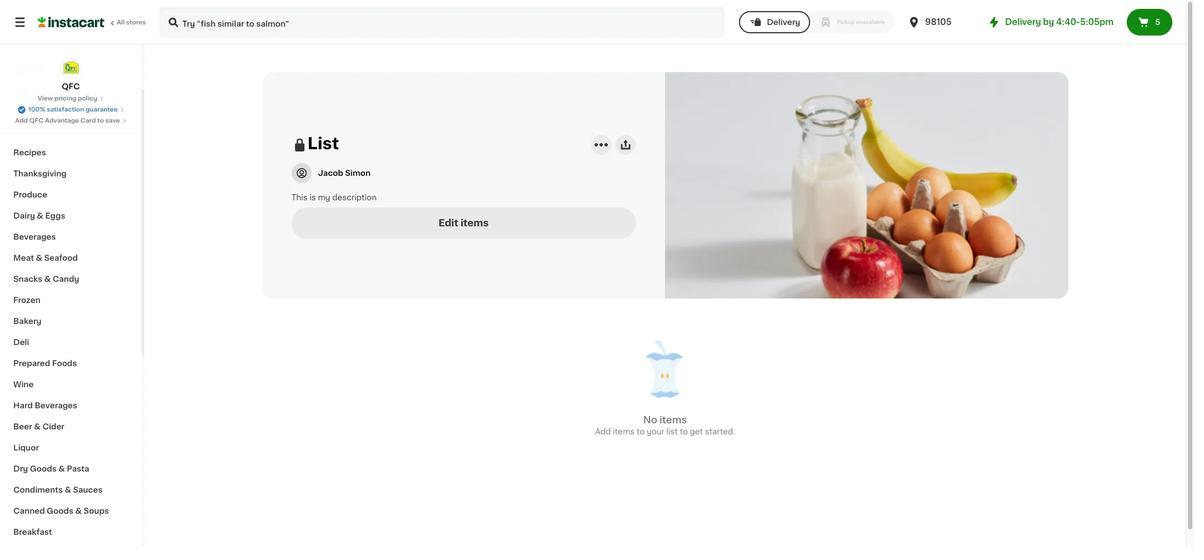 Task type: vqa. For each thing, say whether or not it's contained in the screenshot.
to related to QFC
yes



Task type: locate. For each thing, give the bounding box(es) containing it.
goods down condiments & sauces
[[47, 508, 73, 516]]

beverages down dairy & eggs
[[13, 233, 56, 241]]

buy it again link
[[7, 80, 135, 102]]

1 horizontal spatial to
[[637, 428, 645, 436]]

beverages up cider
[[35, 402, 77, 410]]

delivery by 4:40-5:05pm
[[1005, 18, 1114, 26]]

5:05pm
[[1080, 18, 1114, 26]]

hard beverages
[[13, 402, 77, 410]]

1 horizontal spatial items
[[613, 428, 635, 436]]

your
[[647, 428, 664, 436]]

list
[[666, 428, 678, 436]]

items right edit
[[461, 219, 489, 228]]

goods for canned
[[47, 508, 73, 516]]

& left eggs
[[37, 212, 43, 220]]

qfc
[[62, 83, 80, 91], [29, 118, 44, 124]]

meat & seafood link
[[7, 248, 135, 269]]

items inside button
[[461, 219, 489, 228]]

qfc down lists
[[29, 118, 44, 124]]

add
[[15, 118, 28, 124], [595, 428, 611, 436]]

98105 button
[[907, 7, 974, 38]]

liquor
[[13, 445, 39, 452]]

sauces
[[73, 487, 103, 495]]

satisfaction
[[47, 107, 84, 113]]

100%
[[28, 107, 45, 113]]

2 vertical spatial items
[[613, 428, 635, 436]]

thanksgiving link
[[7, 163, 135, 184]]

items for edit
[[461, 219, 489, 228]]

instacart logo image
[[38, 16, 104, 29]]

bakery
[[13, 318, 41, 326]]

save
[[105, 118, 120, 124]]

& for snacks
[[44, 276, 51, 283]]

prepared foods
[[13, 360, 77, 368]]

deli link
[[7, 332, 135, 353]]

delivery inside 'button'
[[767, 18, 800, 26]]

card
[[80, 118, 96, 124]]

0 vertical spatial items
[[461, 219, 489, 228]]

& left pasta at the bottom left of the page
[[58, 466, 65, 473]]

& left sauces
[[65, 487, 71, 495]]

condiments
[[13, 487, 63, 495]]

items left the your
[[613, 428, 635, 436]]

& right beer
[[34, 423, 41, 431]]

1 vertical spatial items
[[660, 416, 687, 425]]

& for condiments
[[65, 487, 71, 495]]

to right list
[[680, 428, 688, 436]]

& inside "link"
[[36, 254, 42, 262]]

qfc link
[[60, 58, 81, 92]]

0 horizontal spatial to
[[97, 118, 104, 124]]

recipes link
[[7, 142, 135, 163]]

delivery
[[1005, 18, 1041, 26], [767, 18, 800, 26]]

100% satisfaction guarantee
[[28, 107, 118, 113]]

Search field
[[160, 8, 724, 37]]

snacks & candy link
[[7, 269, 135, 290]]

qfc up the view pricing policy 'link'
[[62, 83, 80, 91]]

service type group
[[739, 11, 894, 33]]

deli
[[13, 339, 29, 347]]

add left the your
[[595, 428, 611, 436]]

meat
[[13, 254, 34, 262]]

0 horizontal spatial delivery
[[767, 18, 800, 26]]

0 vertical spatial goods
[[30, 466, 57, 473]]

& right meat at the top left of page
[[36, 254, 42, 262]]

advantage
[[45, 118, 79, 124]]

frozen
[[13, 297, 40, 305]]

to for qfc
[[97, 118, 104, 124]]

4:40-
[[1056, 18, 1080, 26]]

is
[[310, 194, 316, 201]]

no items add items to your list to get started.
[[595, 416, 735, 436]]

all stores link
[[38, 7, 147, 38]]

1 vertical spatial beverages
[[35, 402, 77, 410]]

0 vertical spatial beverages
[[13, 233, 56, 241]]

canned
[[13, 508, 45, 516]]

add qfc advantage card to save
[[15, 118, 120, 124]]

meat & seafood
[[13, 254, 78, 262]]

bakery link
[[7, 311, 135, 332]]

1 vertical spatial add
[[595, 428, 611, 436]]

0 horizontal spatial qfc
[[29, 118, 44, 124]]

0 horizontal spatial add
[[15, 118, 28, 124]]

add up recipes
[[15, 118, 28, 124]]

items for no
[[660, 416, 687, 425]]

snacks
[[13, 276, 42, 283]]

lists link
[[7, 102, 135, 124]]

1 vertical spatial goods
[[47, 508, 73, 516]]

guarantee
[[86, 107, 118, 113]]

dry goods & pasta link
[[7, 459, 135, 480]]

0 horizontal spatial items
[[461, 219, 489, 228]]

items up list
[[660, 416, 687, 425]]

1 horizontal spatial delivery
[[1005, 18, 1041, 26]]

canned goods & soups
[[13, 508, 109, 516]]

add qfc advantage card to save link
[[15, 117, 127, 126]]

beverages link
[[7, 227, 135, 248]]

started.
[[705, 428, 735, 436]]

to down guarantee
[[97, 118, 104, 124]]

hard
[[13, 402, 33, 410]]

2 horizontal spatial items
[[660, 416, 687, 425]]

add inside no items add items to your list to get started.
[[595, 428, 611, 436]]

eggs
[[45, 212, 65, 220]]

goods up condiments
[[30, 466, 57, 473]]

to for items
[[637, 428, 645, 436]]

1 horizontal spatial qfc
[[62, 83, 80, 91]]

& left candy
[[44, 276, 51, 283]]

0 vertical spatial qfc
[[62, 83, 80, 91]]

seafood
[[44, 254, 78, 262]]

1 horizontal spatial add
[[595, 428, 611, 436]]

snacks & candy
[[13, 276, 79, 283]]

None search field
[[159, 7, 725, 38]]

to left the your
[[637, 428, 645, 436]]

&
[[37, 212, 43, 220], [36, 254, 42, 262], [44, 276, 51, 283], [34, 423, 41, 431], [58, 466, 65, 473], [65, 487, 71, 495], [75, 508, 82, 516]]

all stores
[[117, 19, 146, 26]]

get
[[690, 428, 703, 436]]

goods
[[30, 466, 57, 473], [47, 508, 73, 516]]

dry goods & pasta
[[13, 466, 89, 473]]

canned goods & soups link
[[7, 501, 135, 522]]



Task type: describe. For each thing, give the bounding box(es) containing it.
no
[[643, 416, 657, 425]]

jacob simon
[[318, 169, 371, 177]]

by
[[1043, 18, 1054, 26]]

& for meat
[[36, 254, 42, 262]]

2 horizontal spatial to
[[680, 428, 688, 436]]

delivery for delivery by 4:40-5:05pm
[[1005, 18, 1041, 26]]

& for beer
[[34, 423, 41, 431]]

1 vertical spatial qfc
[[29, 118, 44, 124]]

& left the soups
[[75, 508, 82, 516]]

view pricing policy link
[[38, 94, 104, 103]]

simon
[[345, 169, 371, 177]]

it
[[49, 87, 54, 95]]

policy
[[78, 96, 97, 102]]

jacob
[[318, 169, 343, 177]]

delivery by 4:40-5:05pm link
[[987, 16, 1114, 29]]

dairy
[[13, 212, 35, 220]]

thanksgiving
[[13, 170, 67, 178]]

pricing
[[54, 96, 76, 102]]

prepared foods link
[[7, 353, 135, 375]]

dairy & eggs
[[13, 212, 65, 220]]

produce link
[[7, 184, 135, 206]]

prepared
[[13, 360, 50, 368]]

condiments & sauces link
[[7, 480, 135, 501]]

shop
[[31, 65, 52, 73]]

shop link
[[7, 58, 135, 80]]

buy
[[31, 87, 47, 95]]

cider
[[42, 423, 64, 431]]

recipes
[[13, 149, 46, 157]]

goods for dry
[[30, 466, 57, 473]]

0 vertical spatial add
[[15, 118, 28, 124]]

qfc logo image
[[60, 58, 81, 79]]

hard beverages link
[[7, 396, 135, 417]]

description
[[332, 194, 377, 201]]

stores
[[126, 19, 146, 26]]

5 button
[[1127, 9, 1172, 36]]

wine link
[[7, 375, 135, 396]]

wine
[[13, 381, 34, 389]]

delivery button
[[739, 11, 810, 33]]

again
[[56, 87, 78, 95]]

100% satisfaction guarantee button
[[17, 103, 124, 114]]

liquor link
[[7, 438, 135, 459]]

lists
[[31, 109, 50, 117]]

beer & cider link
[[7, 417, 135, 438]]

candy
[[53, 276, 79, 283]]

breakfast link
[[7, 522, 135, 543]]

delivery for delivery
[[767, 18, 800, 26]]

condiments & sauces
[[13, 487, 103, 495]]

foods
[[52, 360, 77, 368]]

beer
[[13, 423, 32, 431]]

list
[[308, 135, 339, 151]]

view pricing policy
[[38, 96, 97, 102]]

frozen link
[[7, 290, 135, 311]]

this is my description
[[291, 194, 377, 201]]

all
[[117, 19, 125, 26]]

this
[[291, 194, 308, 201]]

breakfast
[[13, 529, 52, 537]]

beverages inside "link"
[[13, 233, 56, 241]]

98105
[[925, 18, 952, 26]]

buy it again
[[31, 87, 78, 95]]

beer & cider
[[13, 423, 64, 431]]

edit items button
[[291, 208, 636, 239]]

edit
[[439, 219, 458, 228]]

dry
[[13, 466, 28, 473]]

my
[[318, 194, 330, 201]]

pasta
[[67, 466, 89, 473]]

soups
[[84, 508, 109, 516]]

edit items
[[439, 219, 489, 228]]

& for dairy
[[37, 212, 43, 220]]

dairy & eggs link
[[7, 206, 135, 227]]

5
[[1155, 18, 1160, 26]]

view
[[38, 96, 53, 102]]



